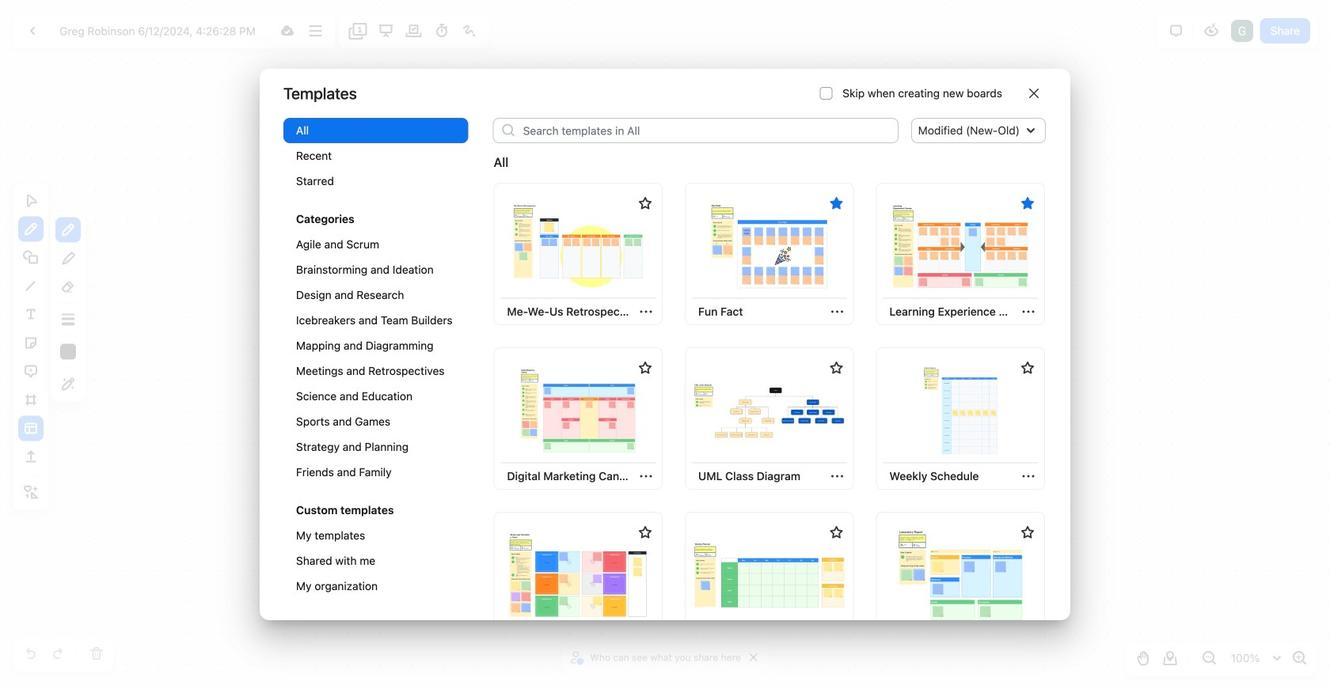 Task type: locate. For each thing, give the bounding box(es) containing it.
star this board image inside card for template laboratory report element
[[1019, 524, 1036, 542]]

star this board image inside card for template weekly planner element
[[828, 524, 845, 542]]

1 horizontal spatial star this board image
[[1019, 360, 1036, 377]]

card for template me-we-us retrospective element
[[494, 183, 663, 326]]

0 vertical spatial star this board image
[[637, 195, 654, 212]]

thumbnail for me-we-us retrospective image
[[494, 184, 662, 298]]

zoom out image
[[1200, 649, 1219, 668]]

thumbnail for fun fact image
[[686, 184, 853, 298]]

0 horizontal spatial star this board image
[[637, 195, 654, 212]]

0 horizontal spatial unstar this whiteboard image
[[828, 195, 845, 212]]

2 unstar this whiteboard image from the left
[[1019, 195, 1036, 212]]

card for template weekly schedule element
[[876, 348, 1045, 490]]

unstar this whiteboard image inside card for template fun fact element
[[828, 195, 845, 212]]

unstar this whiteboard image inside 'card for template learning experience canvas' element
[[1019, 195, 1036, 212]]

unstar this whiteboard image
[[828, 195, 845, 212], [1019, 195, 1036, 212]]

card for template fun fact element
[[685, 183, 854, 326]]

presentation image
[[377, 21, 396, 40]]

thumbnail for weekly planner image
[[686, 513, 853, 627]]

None field
[[911, 118, 1046, 143]]

star this board image inside card for template show and tell with a twist element
[[637, 524, 654, 542]]

thumbnail for digital marketing canvas image
[[494, 348, 662, 463]]

star this board image
[[637, 195, 654, 212], [1019, 360, 1036, 377]]

comment panel image
[[1167, 21, 1186, 40]]

1 unstar this whiteboard image from the left
[[828, 195, 845, 212]]

star this board image inside card for template weekly schedule element
[[1019, 360, 1036, 377]]

thumbnail for learning experience canvas image
[[877, 184, 1044, 298]]

1 horizontal spatial unstar this whiteboard image
[[1019, 195, 1036, 212]]

card for template laboratory report element
[[876, 512, 1045, 655]]

color menu item
[[60, 344, 76, 360]]

star this board image for card for template weekly planner element
[[828, 524, 845, 542]]

thumbnail for weekly schedule image
[[877, 348, 1044, 463]]

card for template weekly planner element
[[685, 512, 854, 655]]

star this board image
[[637, 360, 654, 377], [828, 360, 845, 377], [637, 524, 654, 542], [828, 524, 845, 542], [1019, 524, 1036, 542]]

laser image
[[460, 21, 479, 40]]

1 vertical spatial star this board image
[[1019, 360, 1036, 377]]

star this board image inside 'card for template me-we-us retrospective' element
[[637, 195, 654, 212]]

status
[[494, 153, 508, 172]]



Task type: describe. For each thing, give the bounding box(es) containing it.
close image
[[750, 654, 758, 662]]

star this board image for card for template show and tell with a twist element
[[637, 524, 654, 542]]

close image
[[1029, 89, 1039, 98]]

Document name text field
[[48, 18, 272, 44]]

pages image
[[349, 21, 368, 40]]

dashboard image
[[23, 21, 42, 40]]

more options image
[[306, 21, 325, 40]]

unstar this whiteboard image for thumbnail for learning experience canvas
[[1019, 195, 1036, 212]]

card for template learning experience canvas element
[[876, 183, 1045, 326]]

thumbnail for laboratory report image
[[877, 513, 1044, 627]]

Search templates in All text field
[[517, 118, 898, 143]]

star this board image inside card for template uml class diagram element
[[828, 360, 845, 377]]

vote3634634 image
[[404, 21, 423, 40]]

star this board image for thumbnail for me-we-us retrospective
[[637, 195, 654, 212]]

star this board image inside card for template digital marketing canvas element
[[637, 360, 654, 377]]

card for template digital marketing canvas element
[[494, 348, 663, 490]]

zoom in image
[[1290, 649, 1309, 668]]

thumbnail for show and tell with a twist image
[[494, 513, 662, 627]]

categories element
[[283, 118, 468, 615]]

card for template show and tell with a twist element
[[494, 512, 663, 655]]

thumbnail for uml class diagram image
[[686, 348, 853, 463]]

card for template uml class diagram element
[[685, 348, 854, 490]]

star this board image for thumbnail for weekly schedule
[[1019, 360, 1036, 377]]

greg robinson list item
[[1230, 18, 1255, 44]]

star this board image for card for template laboratory report element
[[1019, 524, 1036, 542]]

timer image
[[432, 21, 451, 40]]

unstar this whiteboard image for 'thumbnail for fun fact'
[[828, 195, 845, 212]]



Task type: vqa. For each thing, say whether or not it's contained in the screenshot.
Thumbnail for UML Class Diagram
yes



